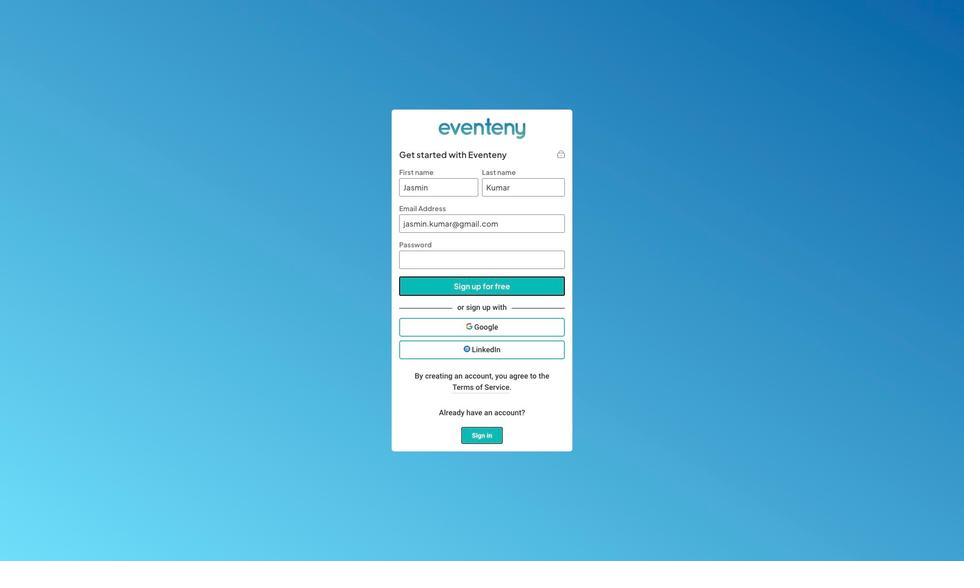 Task type: describe. For each thing, give the bounding box(es) containing it.
eventeny logo image
[[437, 110, 528, 148]]

linkedin image
[[464, 346, 470, 353]]



Task type: vqa. For each thing, say whether or not it's contained in the screenshot.
Eventeny Logo
yes



Task type: locate. For each thing, give the bounding box(es) containing it.
None submit
[[399, 277, 565, 296]]

None text field
[[399, 178, 479, 197], [482, 178, 565, 197], [399, 178, 479, 197], [482, 178, 565, 197]]

google signup image
[[466, 323, 473, 330]]

None email field
[[399, 215, 565, 233]]

secure form image
[[558, 151, 565, 158]]

None password field
[[399, 251, 565, 269]]



